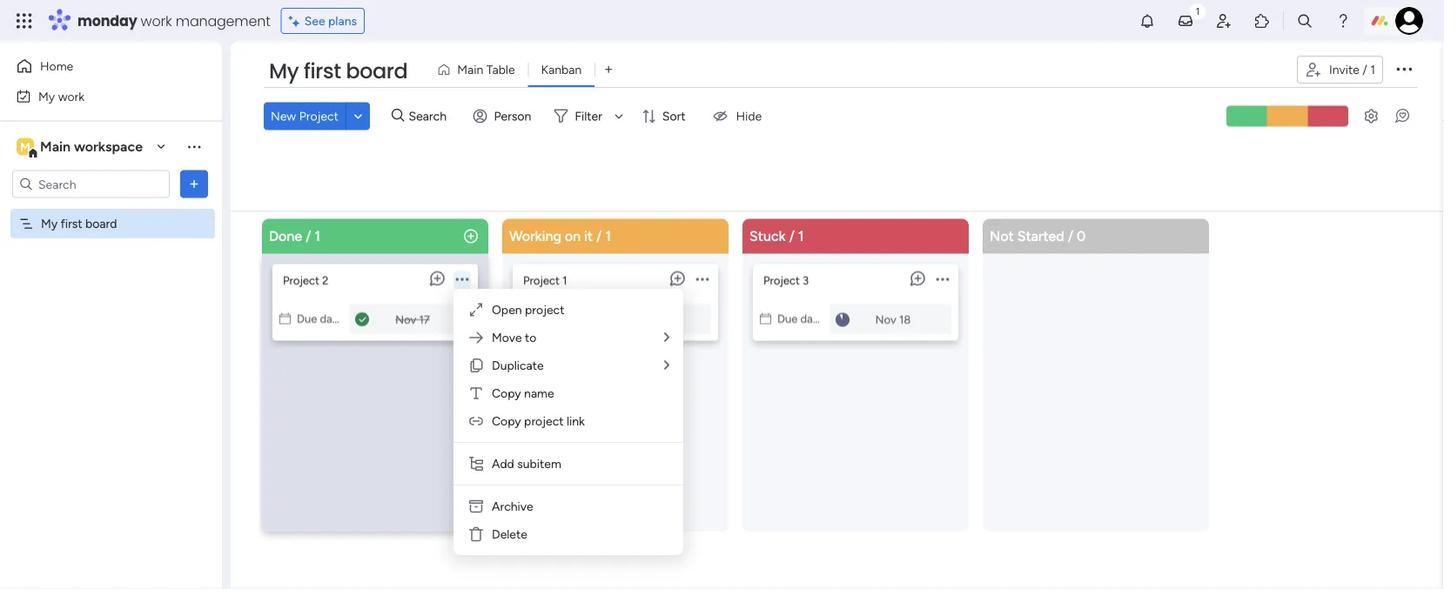 Task type: vqa. For each thing, say whether or not it's contained in the screenshot.
the top Owner
no



Task type: locate. For each thing, give the bounding box(es) containing it.
0 vertical spatial main
[[457, 62, 483, 77]]

date left v2 done deadline icon
[[320, 312, 343, 326]]

2 horizontal spatial due
[[777, 312, 798, 326]]

/ for stuck
[[789, 228, 795, 245]]

subitem
[[517, 457, 561, 471]]

0 horizontal spatial v2 calendar view small outline image
[[279, 312, 291, 326]]

v2 calendar view small outline image down project 3
[[760, 312, 771, 326]]

0 vertical spatial copy
[[492, 386, 521, 401]]

1 horizontal spatial nov
[[876, 313, 897, 327]]

1 vertical spatial work
[[58, 89, 85, 104]]

2 copy from the top
[[492, 414, 521, 429]]

2 due from the left
[[537, 312, 557, 326]]

my
[[269, 57, 299, 86], [38, 89, 55, 104], [41, 216, 58, 231]]

date right v2 calendar view small outline image
[[560, 312, 583, 326]]

open
[[492, 303, 522, 317]]

17
[[419, 313, 430, 327]]

1 vertical spatial board
[[85, 216, 117, 231]]

sort
[[662, 109, 686, 123]]

angle down image
[[354, 109, 362, 123]]

project 3
[[764, 274, 809, 288]]

1 horizontal spatial date
[[560, 312, 583, 326]]

2 horizontal spatial date
[[801, 312, 823, 326]]

0 vertical spatial options image
[[1394, 58, 1415, 79]]

1 vertical spatial main
[[40, 138, 71, 155]]

board down "search in workspace" field
[[85, 216, 117, 231]]

list arrow image
[[664, 331, 670, 344], [664, 359, 670, 372]]

0 horizontal spatial first
[[61, 216, 82, 231]]

working
[[509, 228, 562, 245]]

project down project 1
[[525, 303, 565, 317]]

3 date from the left
[[801, 312, 823, 326]]

copy project link
[[492, 414, 585, 429]]

0 horizontal spatial date
[[320, 312, 343, 326]]

my down "search in workspace" field
[[41, 216, 58, 231]]

due for stuck
[[777, 312, 798, 326]]

/
[[1363, 62, 1368, 77], [306, 228, 311, 245], [596, 228, 602, 245], [789, 228, 795, 245], [1068, 228, 1074, 245]]

due date down the 3
[[777, 312, 823, 326]]

2 v2 calendar view small outline image from the left
[[760, 312, 771, 326]]

my up new
[[269, 57, 299, 86]]

copy
[[492, 386, 521, 401], [492, 414, 521, 429]]

done / 1
[[269, 228, 320, 245]]

1 inside button
[[1371, 62, 1376, 77]]

v2 calendar view small outline image for project 2
[[279, 312, 291, 326]]

0 vertical spatial my
[[269, 57, 299, 86]]

due date down the 2
[[297, 312, 343, 326]]

1
[[1371, 62, 1376, 77], [315, 228, 320, 245], [605, 228, 611, 245], [798, 228, 804, 245], [563, 274, 567, 288]]

project for project 3
[[764, 274, 800, 288]]

due date for stuck
[[777, 312, 823, 326]]

1 horizontal spatial v2 calendar view small outline image
[[760, 312, 771, 326]]

1 vertical spatial project
[[524, 414, 564, 429]]

1 vertical spatial my
[[38, 89, 55, 104]]

help image
[[1335, 12, 1352, 30]]

due right v2 calendar view small outline image
[[537, 312, 557, 326]]

due date right v2 calendar view small outline image
[[537, 312, 583, 326]]

not
[[990, 228, 1014, 245]]

main inside button
[[457, 62, 483, 77]]

work inside button
[[58, 89, 85, 104]]

1 horizontal spatial main
[[457, 62, 483, 77]]

due date
[[297, 312, 343, 326], [537, 312, 583, 326], [777, 312, 823, 326]]

archive
[[492, 499, 533, 514]]

v2 done deadline image
[[355, 312, 369, 328]]

archive image
[[468, 498, 485, 515]]

2 horizontal spatial due date
[[777, 312, 823, 326]]

0 vertical spatial first
[[304, 57, 341, 86]]

0 horizontal spatial main
[[40, 138, 71, 155]]

date for working on it / 1
[[560, 312, 583, 326]]

2 due date from the left
[[537, 312, 583, 326]]

1 due from the left
[[297, 312, 317, 326]]

nov
[[395, 313, 416, 327], [876, 313, 897, 327]]

my first board up "angle down" icon
[[269, 57, 408, 86]]

v2 search image
[[392, 106, 404, 126]]

nov for nov 17
[[395, 313, 416, 327]]

/ for invite
[[1363, 62, 1368, 77]]

filter button
[[547, 102, 629, 130]]

/ inside invite / 1 button
[[1363, 62, 1368, 77]]

0 horizontal spatial due
[[297, 312, 317, 326]]

1 right invite
[[1371, 62, 1376, 77]]

my first board down "search in workspace" field
[[41, 216, 117, 231]]

management
[[176, 11, 271, 30]]

move to
[[492, 330, 537, 345]]

my work button
[[10, 82, 187, 110]]

project
[[525, 303, 565, 317], [524, 414, 564, 429]]

1 vertical spatial options image
[[185, 175, 203, 193]]

0 vertical spatial list arrow image
[[664, 331, 670, 344]]

2 vertical spatial my
[[41, 216, 58, 231]]

copy project link image
[[468, 413, 485, 430]]

first
[[304, 57, 341, 86], [61, 216, 82, 231]]

1 right 'done'
[[315, 228, 320, 245]]

duplicate
[[492, 358, 544, 373]]

0 horizontal spatial my first board
[[41, 216, 117, 231]]

0 horizontal spatial nov
[[395, 313, 416, 327]]

2 list arrow image from the top
[[664, 359, 670, 372]]

list arrow image for duplicate
[[664, 359, 670, 372]]

0 horizontal spatial board
[[85, 216, 117, 231]]

1 vertical spatial first
[[61, 216, 82, 231]]

1 vertical spatial copy
[[492, 414, 521, 429]]

main workspace
[[40, 138, 143, 155]]

project left the 3
[[764, 274, 800, 288]]

options image down john smith image
[[1394, 58, 1415, 79]]

main table
[[457, 62, 515, 77]]

/ for done
[[306, 228, 311, 245]]

/ right 'stuck'
[[789, 228, 795, 245]]

board up "angle down" icon
[[346, 57, 408, 86]]

options image down workspace options icon
[[185, 175, 203, 193]]

project
[[299, 109, 339, 123], [283, 274, 319, 288], [523, 274, 560, 288], [764, 274, 800, 288]]

1 copy from the top
[[492, 386, 521, 401]]

1 horizontal spatial options image
[[1394, 58, 1415, 79]]

Search in workspace field
[[37, 174, 145, 194]]

project left the 2
[[283, 274, 319, 288]]

my first board list box
[[0, 205, 222, 474]]

due down "project 2"
[[297, 312, 317, 326]]

hide
[[736, 109, 762, 123]]

project 1
[[523, 274, 567, 288]]

1 horizontal spatial board
[[346, 57, 408, 86]]

date
[[320, 312, 343, 326], [560, 312, 583, 326], [801, 312, 823, 326]]

options image
[[1394, 58, 1415, 79], [185, 175, 203, 193]]

new project image
[[462, 228, 480, 245]]

first up new project button
[[304, 57, 341, 86]]

arrow down image
[[608, 106, 629, 126]]

1 horizontal spatial due
[[537, 312, 557, 326]]

v2 calendar view small outline image down "project 2"
[[279, 312, 291, 326]]

workspace
[[74, 138, 143, 155]]

nov 17
[[395, 313, 430, 327]]

stuck
[[750, 228, 786, 245]]

0
[[1077, 228, 1086, 245]]

2 nov from the left
[[876, 313, 897, 327]]

main
[[457, 62, 483, 77], [40, 138, 71, 155]]

nov 18
[[876, 313, 911, 327]]

0 vertical spatial project
[[525, 303, 565, 317]]

2 date from the left
[[560, 312, 583, 326]]

my first board
[[269, 57, 408, 86], [41, 216, 117, 231]]

0 horizontal spatial options image
[[185, 175, 203, 193]]

nov for nov 18
[[876, 313, 897, 327]]

m
[[20, 139, 30, 154]]

1 horizontal spatial first
[[304, 57, 341, 86]]

work down home
[[58, 89, 85, 104]]

main inside workspace selection element
[[40, 138, 71, 155]]

nov left 17
[[395, 313, 416, 327]]

0 vertical spatial work
[[141, 11, 172, 30]]

0 horizontal spatial due date
[[297, 312, 343, 326]]

1 horizontal spatial due date
[[537, 312, 583, 326]]

my inside list box
[[41, 216, 58, 231]]

v2 calendar view small outline image
[[279, 312, 291, 326], [760, 312, 771, 326]]

project 2
[[283, 274, 329, 288]]

copy down duplicate
[[492, 386, 521, 401]]

first inside field
[[304, 57, 341, 86]]

work right monday on the left of the page
[[141, 11, 172, 30]]

0 vertical spatial board
[[346, 57, 408, 86]]

1 horizontal spatial work
[[141, 11, 172, 30]]

0 vertical spatial my first board
[[269, 57, 408, 86]]

work
[[141, 11, 172, 30], [58, 89, 85, 104]]

add view image
[[605, 63, 612, 76]]

copy right copy project link icon
[[492, 414, 521, 429]]

copy name
[[492, 386, 554, 401]]

date down the 3
[[801, 312, 823, 326]]

board
[[346, 57, 408, 86], [85, 216, 117, 231]]

john smith image
[[1396, 7, 1423, 35]]

my down home
[[38, 89, 55, 104]]

1 right "it"
[[605, 228, 611, 245]]

1 due date from the left
[[297, 312, 343, 326]]

main left table
[[457, 62, 483, 77]]

home
[[40, 59, 73, 74]]

1 right 'stuck'
[[798, 228, 804, 245]]

project up open project
[[523, 274, 560, 288]]

monday
[[77, 11, 137, 30]]

project right new
[[299, 109, 339, 123]]

1 nov from the left
[[395, 313, 416, 327]]

nov left 18 on the right bottom
[[876, 313, 897, 327]]

row group
[[259, 219, 1220, 589]]

/ right invite
[[1363, 62, 1368, 77]]

first inside list box
[[61, 216, 82, 231]]

due
[[297, 312, 317, 326], [537, 312, 557, 326], [777, 312, 798, 326]]

main right workspace image
[[40, 138, 71, 155]]

1 horizontal spatial my first board
[[269, 57, 408, 86]]

kanban
[[541, 62, 582, 77]]

my work
[[38, 89, 85, 104]]

working on it / 1
[[509, 228, 611, 245]]

project down name
[[524, 414, 564, 429]]

1 vertical spatial my first board
[[41, 216, 117, 231]]

due down project 3
[[777, 312, 798, 326]]

option
[[0, 208, 222, 212]]

3 due from the left
[[777, 312, 798, 326]]

add subitem
[[492, 457, 561, 471]]

apps image
[[1254, 12, 1271, 30]]

1 v2 calendar view small outline image from the left
[[279, 312, 291, 326]]

1 image
[[1190, 1, 1206, 20]]

3 due date from the left
[[777, 312, 823, 326]]

board inside field
[[346, 57, 408, 86]]

first down "search in workspace" field
[[61, 216, 82, 231]]

0 horizontal spatial work
[[58, 89, 85, 104]]

1 vertical spatial list arrow image
[[664, 359, 670, 372]]

link
[[567, 414, 585, 429]]

name
[[524, 386, 554, 401]]

date for stuck / 1
[[801, 312, 823, 326]]

1 list arrow image from the top
[[664, 331, 670, 344]]

/ right 'done'
[[306, 228, 311, 245]]

my inside field
[[269, 57, 299, 86]]



Task type: describe. For each thing, give the bounding box(es) containing it.
delete image
[[468, 526, 485, 543]]

invite / 1
[[1329, 62, 1376, 77]]

my first board inside field
[[269, 57, 408, 86]]

delete
[[492, 527, 528, 542]]

2
[[322, 274, 329, 288]]

open project image
[[468, 301, 485, 319]]

see plans
[[304, 13, 357, 28]]

row group containing done
[[259, 219, 1220, 589]]

project for copy
[[524, 414, 564, 429]]

it
[[584, 228, 593, 245]]

1 down working on it / 1 at the top
[[563, 274, 567, 288]]

workspace image
[[17, 137, 34, 156]]

copy for copy project link
[[492, 414, 521, 429]]

workspace options image
[[185, 138, 203, 155]]

move
[[492, 330, 522, 345]]

add
[[492, 457, 514, 471]]

board inside list box
[[85, 216, 117, 231]]

add subitem image
[[468, 455, 485, 473]]

see plans button
[[281, 8, 365, 34]]

duplicate image
[[468, 357, 485, 374]]

/ right "it"
[[596, 228, 602, 245]]

main for main table
[[457, 62, 483, 77]]

work for monday
[[141, 11, 172, 30]]

18
[[899, 313, 911, 327]]

search everything image
[[1296, 12, 1314, 30]]

on
[[565, 228, 581, 245]]

open project
[[492, 303, 565, 317]]

notifications image
[[1139, 12, 1156, 30]]

copy name image
[[468, 385, 485, 402]]

see
[[304, 13, 325, 28]]

Search field
[[404, 104, 457, 128]]

invite members image
[[1215, 12, 1233, 30]]

new project
[[271, 109, 339, 123]]

person button
[[466, 102, 542, 130]]

inbox image
[[1177, 12, 1195, 30]]

table
[[486, 62, 515, 77]]

monday work management
[[77, 11, 271, 30]]

plans
[[328, 13, 357, 28]]

/ left 0
[[1068, 228, 1074, 245]]

to
[[525, 330, 537, 345]]

v2 calendar view small outline image for project 3
[[760, 312, 771, 326]]

invite
[[1329, 62, 1360, 77]]

work for my
[[58, 89, 85, 104]]

project for project 2
[[283, 274, 319, 288]]

invite / 1 button
[[1297, 56, 1383, 84]]

due for working on it
[[537, 312, 557, 326]]

project inside button
[[299, 109, 339, 123]]

my inside button
[[38, 89, 55, 104]]

new
[[271, 109, 296, 123]]

workspace selection element
[[17, 136, 145, 159]]

new project button
[[264, 102, 346, 130]]

select product image
[[16, 12, 33, 30]]

hide button
[[701, 102, 772, 130]]

started
[[1018, 228, 1065, 245]]

project for project 1
[[523, 274, 560, 288]]

main for main workspace
[[40, 138, 71, 155]]

due date for working
[[537, 312, 583, 326]]

3
[[803, 274, 809, 288]]

my first board inside list box
[[41, 216, 117, 231]]

filter
[[575, 109, 602, 123]]

list arrow image for move to
[[664, 331, 670, 344]]

home button
[[10, 52, 187, 80]]

1 for stuck / 1
[[798, 228, 804, 245]]

copy for copy name
[[492, 386, 521, 401]]

kanban button
[[528, 56, 595, 84]]

sort button
[[635, 102, 696, 130]]

done
[[269, 228, 302, 245]]

1 date from the left
[[320, 312, 343, 326]]

My first board field
[[265, 57, 412, 86]]

move to image
[[468, 329, 485, 347]]

main table button
[[430, 56, 528, 84]]

project for open
[[525, 303, 565, 317]]

v2 calendar view small outline image
[[520, 312, 531, 326]]

1 for done / 1
[[315, 228, 320, 245]]

not started / 0
[[990, 228, 1086, 245]]

person
[[494, 109, 531, 123]]

stuck / 1
[[750, 228, 804, 245]]

1 for invite / 1
[[1371, 62, 1376, 77]]



